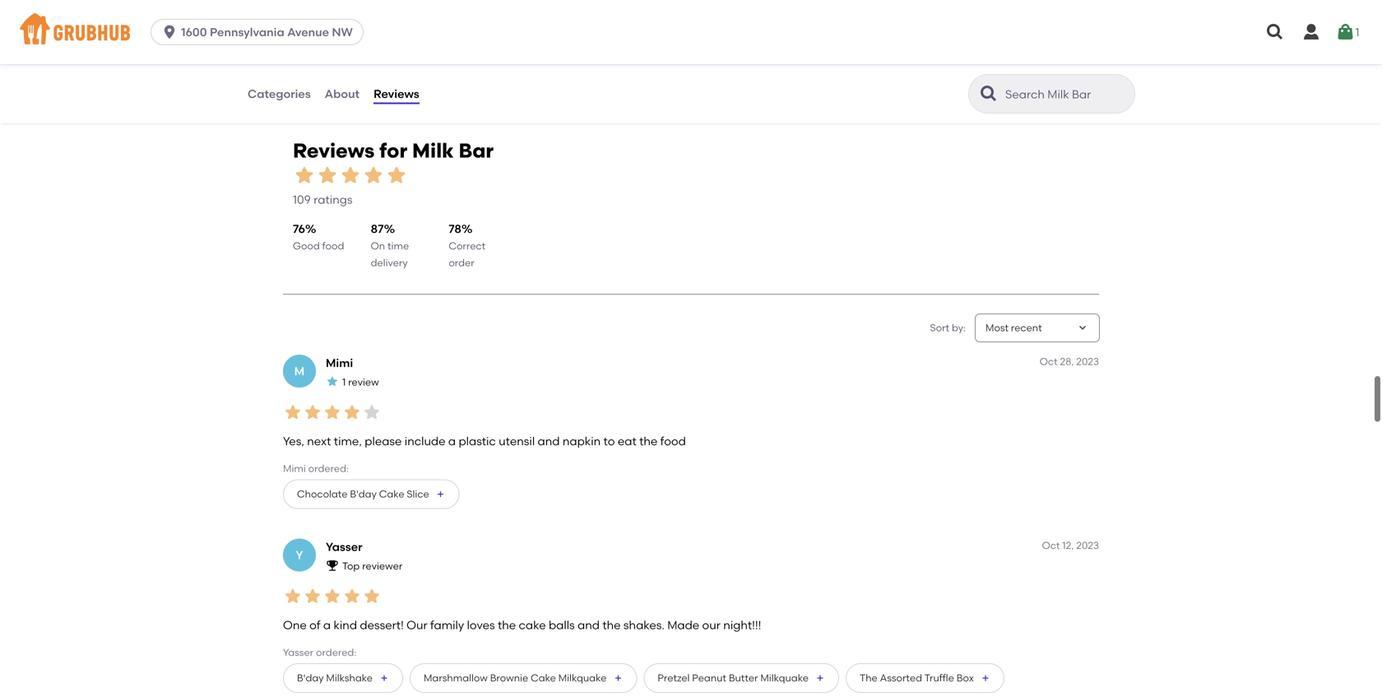 Task type: locate. For each thing, give the bounding box(es) containing it.
recent
[[1011, 322, 1042, 334]]

search icon image
[[979, 84, 999, 104]]

b'day right chocolate
[[350, 488, 377, 500]]

ordered: for time,
[[308, 462, 349, 474]]

0 vertical spatial reviews
[[374, 87, 419, 101]]

good
[[293, 240, 320, 252]]

b'day
[[350, 488, 377, 500], [297, 672, 324, 684]]

0 horizontal spatial b'day
[[297, 672, 324, 684]]

top
[[342, 560, 360, 572]]

box
[[957, 672, 974, 684]]

categories button
[[247, 64, 312, 123]]

0 horizontal spatial a
[[323, 618, 331, 632]]

include
[[405, 434, 446, 448]]

1 vertical spatial 1
[[342, 376, 346, 388]]

2023 right 12,
[[1077, 540, 1099, 551]]

and right balls
[[578, 618, 600, 632]]

1 vertical spatial mimi
[[283, 462, 306, 474]]

the right eat
[[639, 434, 658, 448]]

25–40 min 208 ratings
[[271, 34, 524, 66]]

1 vertical spatial yasser
[[283, 646, 314, 658]]

about button
[[324, 64, 360, 123]]

1600 pennsylvania avenue nw
[[181, 25, 353, 39]]

0 horizontal spatial the
[[498, 618, 516, 632]]

2 2023 from the top
[[1077, 540, 1099, 551]]

0 horizontal spatial svg image
[[161, 24, 178, 40]]

plus icon image inside pretzel peanut butter milkquake button
[[815, 673, 825, 683]]

0 horizontal spatial cake
[[379, 488, 404, 500]]

1 vertical spatial ordered:
[[316, 646, 357, 658]]

plus icon image inside b'day milkshake button
[[379, 673, 389, 683]]

2 milkquake from the left
[[761, 672, 809, 684]]

1 review
[[342, 376, 379, 388]]

1 horizontal spatial cake
[[531, 672, 556, 684]]

0 vertical spatial oct
[[1040, 356, 1058, 368]]

cake right the brownie
[[531, 672, 556, 684]]

sort
[[930, 322, 950, 334]]

plus icon image left the "the"
[[815, 673, 825, 683]]

food
[[322, 240, 344, 252], [661, 434, 686, 448]]

87 on time delivery
[[371, 222, 409, 269]]

1 horizontal spatial the
[[603, 618, 621, 632]]

plus icon image right the box
[[981, 673, 991, 683]]

0 vertical spatial b'day
[[350, 488, 377, 500]]

star icon image
[[293, 164, 316, 187], [316, 164, 339, 187], [339, 164, 362, 187], [362, 164, 385, 187], [385, 164, 408, 187], [326, 375, 339, 388], [283, 402, 303, 422], [303, 402, 323, 422], [323, 402, 342, 422], [342, 402, 362, 422], [362, 402, 382, 422], [283, 586, 303, 606], [303, 586, 323, 606], [323, 586, 342, 606], [342, 586, 362, 606], [362, 586, 382, 606]]

1 horizontal spatial milkquake
[[761, 672, 809, 684]]

svg image
[[1266, 22, 1285, 42]]

our
[[702, 618, 721, 632]]

yasser down one
[[283, 646, 314, 658]]

milk
[[412, 138, 454, 162]]

mimi
[[326, 356, 353, 370], [283, 462, 306, 474]]

eat
[[618, 434, 637, 448]]

0 horizontal spatial 1
[[342, 376, 346, 388]]

the left the 'cake'
[[498, 618, 516, 632]]

food right eat
[[661, 434, 686, 448]]

ratings right 136
[[1073, 52, 1112, 66]]

ratings for 275 ratings
[[779, 52, 818, 66]]

plus icon image left pretzel
[[613, 673, 623, 683]]

1
[[1356, 25, 1360, 39], [342, 376, 346, 388]]

0 vertical spatial cake
[[379, 488, 404, 500]]

the
[[639, 434, 658, 448], [498, 618, 516, 632], [603, 618, 621, 632]]

of
[[310, 618, 321, 632]]

one of a kind dessert! our family loves the cake balls and the shakes.  made our night!!!
[[283, 618, 761, 632]]

cake
[[379, 488, 404, 500], [531, 672, 556, 684]]

1 horizontal spatial b'day
[[350, 488, 377, 500]]

next
[[307, 434, 331, 448]]

ratings for 109 ratings
[[314, 192, 353, 206]]

0 vertical spatial food
[[322, 240, 344, 252]]

cake
[[519, 618, 546, 632]]

ordered:
[[308, 462, 349, 474], [316, 646, 357, 658]]

ordered: up chocolate
[[308, 462, 349, 474]]

ratings right 109 in the left top of the page
[[314, 192, 353, 206]]

milkquake down balls
[[559, 672, 607, 684]]

and right utensil
[[538, 434, 560, 448]]

1 vertical spatial b'day
[[297, 672, 324, 684]]

1 horizontal spatial 1
[[1356, 25, 1360, 39]]

reviews down 25–40 min 208 ratings
[[374, 87, 419, 101]]

brownie
[[490, 672, 528, 684]]

and
[[538, 434, 560, 448], [578, 618, 600, 632]]

0 vertical spatial and
[[538, 434, 560, 448]]

milkquake for marshmallow brownie cake milkquake
[[559, 672, 607, 684]]

most recent
[[986, 322, 1042, 334]]

b'day inside button
[[297, 672, 324, 684]]

time,
[[334, 434, 362, 448]]

0 vertical spatial yasser
[[326, 540, 362, 554]]

plus icon image for pretzel peanut butter milkquake
[[815, 673, 825, 683]]

milkquake right butter
[[761, 672, 809, 684]]

109 ratings
[[293, 192, 353, 206]]

svg image left the 1 button
[[1302, 22, 1322, 42]]

truffle
[[925, 672, 954, 684]]

the assorted truffle box button
[[846, 663, 1005, 693]]

Search Milk Bar search field
[[1004, 86, 1130, 102]]

milkshake
[[326, 672, 373, 684]]

ratings right 208
[[485, 52, 524, 66]]

109
[[293, 192, 311, 206]]

plus icon image right milkshake
[[379, 673, 389, 683]]

ratings for 136 ratings
[[1073, 52, 1112, 66]]

reviews for milk bar
[[293, 138, 494, 162]]

delivery
[[371, 257, 408, 269]]

plus icon image
[[436, 489, 446, 499], [379, 673, 389, 683], [613, 673, 623, 683], [815, 673, 825, 683], [981, 673, 991, 683]]

plus icon image inside marshmallow brownie cake milkquake button
[[613, 673, 623, 683]]

1 horizontal spatial mimi
[[326, 356, 353, 370]]

plus icon image for chocolate b'day cake slice
[[436, 489, 446, 499]]

cake inside marshmallow brownie cake milkquake button
[[531, 672, 556, 684]]

2023 for one of a kind dessert! our family loves the cake balls and the shakes.  made our night!!!
[[1077, 540, 1099, 551]]

reviews inside button
[[374, 87, 419, 101]]

ratings right "275" on the top right of page
[[779, 52, 818, 66]]

0 horizontal spatial mimi
[[283, 462, 306, 474]]

2 horizontal spatial svg image
[[1336, 22, 1356, 42]]

ordered: up b'day milkshake
[[316, 646, 357, 658]]

reviews
[[374, 87, 419, 101], [293, 138, 375, 162]]

svg image for 1600 pennsylvania avenue nw
[[161, 24, 178, 40]]

plus icon image inside the assorted truffle box button
[[981, 673, 991, 683]]

0 horizontal spatial food
[[322, 240, 344, 252]]

svg image inside the 1600 pennsylvania avenue nw button
[[161, 24, 178, 40]]

about
[[325, 87, 360, 101]]

cake for slice
[[379, 488, 404, 500]]

yasser
[[326, 540, 362, 554], [283, 646, 314, 658]]

the left shakes.
[[603, 618, 621, 632]]

Sort by: field
[[986, 321, 1042, 335]]

1 vertical spatial cake
[[531, 672, 556, 684]]

1 2023 from the top
[[1077, 356, 1099, 368]]

svg image left 1600
[[161, 24, 178, 40]]

1 vertical spatial 2023
[[1077, 540, 1099, 551]]

2 horizontal spatial the
[[639, 434, 658, 448]]

0 vertical spatial 1
[[1356, 25, 1360, 39]]

0 vertical spatial ordered:
[[308, 462, 349, 474]]

mimi down yes,
[[283, 462, 306, 474]]

please
[[365, 434, 402, 448]]

reviews for reviews for milk bar
[[293, 138, 375, 162]]

plus icon image for the assorted truffle box
[[981, 673, 991, 683]]

1 button
[[1336, 17, 1360, 47]]

1 horizontal spatial yasser
[[326, 540, 362, 554]]

oct left 12,
[[1042, 540, 1060, 551]]

napkin
[[563, 434, 601, 448]]

mimi for mimi ordered:
[[283, 462, 306, 474]]

cake inside chocolate b'day cake slice button
[[379, 488, 404, 500]]

b'day down the yasser ordered:
[[297, 672, 324, 684]]

min
[[302, 34, 320, 46]]

trophy icon image
[[326, 559, 339, 572]]

time
[[388, 240, 409, 252]]

oct left 28,
[[1040, 356, 1058, 368]]

oct for yes, next time, please include a plastic utensil and napkin to eat the food
[[1040, 356, 1058, 368]]

1 vertical spatial oct
[[1042, 540, 1060, 551]]

dessert!
[[360, 618, 404, 632]]

1 for 1 review
[[342, 376, 346, 388]]

svg image right svg image
[[1336, 22, 1356, 42]]

made
[[668, 618, 700, 632]]

0 vertical spatial 2023
[[1077, 356, 1099, 368]]

plus icon image right slice
[[436, 489, 446, 499]]

a right of
[[323, 618, 331, 632]]

the
[[860, 672, 878, 684]]

1 milkquake from the left
[[559, 672, 607, 684]]

oct for one of a kind dessert! our family loves the cake balls and the shakes.  made our night!!!
[[1042, 540, 1060, 551]]

12,
[[1063, 540, 1074, 551]]

0 vertical spatial mimi
[[326, 356, 353, 370]]

2023 right 28,
[[1077, 356, 1099, 368]]

mimi up the 1 review
[[326, 356, 353, 370]]

plus icon image inside chocolate b'day cake slice button
[[436, 489, 446, 499]]

cake left slice
[[379, 488, 404, 500]]

svg image
[[1302, 22, 1322, 42], [1336, 22, 1356, 42], [161, 24, 178, 40]]

1 vertical spatial food
[[661, 434, 686, 448]]

1 vertical spatial reviews
[[293, 138, 375, 162]]

marshmallow
[[424, 672, 488, 684]]

0 horizontal spatial yasser
[[283, 646, 314, 658]]

1 inside button
[[1356, 25, 1360, 39]]

reviews up 109 ratings
[[293, 138, 375, 162]]

correct
[[449, 240, 486, 252]]

0 horizontal spatial and
[[538, 434, 560, 448]]

136
[[1053, 52, 1070, 66]]

yasser up top at left
[[326, 540, 362, 554]]

0 horizontal spatial milkquake
[[559, 672, 607, 684]]

food right good
[[322, 240, 344, 252]]

categories
[[248, 87, 311, 101]]

1 horizontal spatial a
[[448, 434, 456, 448]]

1 vertical spatial and
[[578, 618, 600, 632]]

yasser for yasser
[[326, 540, 362, 554]]

m
[[294, 364, 305, 378]]

a left plastic
[[448, 434, 456, 448]]

ratings
[[485, 52, 524, 66], [779, 52, 818, 66], [1073, 52, 1112, 66], [314, 192, 353, 206]]

svg image inside the 1 button
[[1336, 22, 1356, 42]]



Task type: vqa. For each thing, say whether or not it's contained in the screenshot.
Strawberries, orange juice, low fat yogurt, honey.'s yogurt,
no



Task type: describe. For each thing, give the bounding box(es) containing it.
asian
[[294, 13, 321, 25]]

marshmallow brownie cake milkquake
[[424, 672, 607, 684]]

275
[[757, 52, 776, 66]]

ordered: for a
[[316, 646, 357, 658]]

shakes.
[[624, 618, 665, 632]]

on
[[371, 240, 385, 252]]

food inside 76 good food
[[322, 240, 344, 252]]

mimi for mimi
[[326, 356, 353, 370]]

order
[[449, 257, 475, 269]]

chocolate b'day cake slice button
[[283, 479, 460, 509]]

pretzel peanut butter milkquake
[[658, 672, 809, 684]]

utensil
[[499, 434, 535, 448]]

reviews for reviews
[[374, 87, 419, 101]]

pennsylvania
[[210, 25, 285, 39]]

1 horizontal spatial svg image
[[1302, 22, 1322, 42]]

peanut
[[692, 672, 727, 684]]

main navigation navigation
[[0, 0, 1382, 64]]

reviews button
[[373, 64, 420, 123]]

yasser for yasser ordered:
[[283, 646, 314, 658]]

avenue
[[287, 25, 329, 39]]

yes,
[[283, 434, 304, 448]]

76
[[293, 222, 305, 236]]

the for cake
[[603, 618, 621, 632]]

sort by:
[[930, 322, 966, 334]]

78 correct order
[[449, 222, 486, 269]]

b'day inside button
[[350, 488, 377, 500]]

78
[[449, 222, 462, 236]]

review
[[348, 376, 379, 388]]

1 horizontal spatial and
[[578, 618, 600, 632]]

76 good food
[[293, 222, 344, 252]]

b'day milkshake
[[297, 672, 373, 684]]

reviewer
[[362, 560, 403, 572]]

for
[[379, 138, 407, 162]]

chocolate b'day cake slice
[[297, 488, 429, 500]]

28,
[[1060, 356, 1074, 368]]

night!!!
[[724, 618, 761, 632]]

yes, next time, please include a plastic utensil and napkin to eat the food
[[283, 434, 686, 448]]

milkquake for pretzel peanut butter milkquake
[[761, 672, 809, 684]]

marshmallow brownie cake milkquake button
[[410, 663, 637, 693]]

1 for 1
[[1356, 25, 1360, 39]]

top reviewer
[[342, 560, 403, 572]]

bar
[[459, 138, 494, 162]]

svg image for 1
[[1336, 22, 1356, 42]]

b'day milkshake button
[[283, 663, 403, 693]]

208
[[462, 52, 482, 66]]

family
[[430, 618, 464, 632]]

1 vertical spatial a
[[323, 618, 331, 632]]

25–40
[[271, 34, 300, 46]]

oct 28, 2023
[[1040, 356, 1099, 368]]

1600
[[181, 25, 207, 39]]

plus icon image for b'day milkshake
[[379, 673, 389, 683]]

0 vertical spatial a
[[448, 434, 456, 448]]

136 ratings
[[1053, 52, 1112, 66]]

caret down icon image
[[1076, 321, 1090, 334]]

kind
[[334, 618, 357, 632]]

by:
[[952, 322, 966, 334]]

2023 for yes, next time, please include a plastic utensil and napkin to eat the food
[[1077, 356, 1099, 368]]

plastic
[[459, 434, 496, 448]]

the for napkin
[[639, 434, 658, 448]]

1600 pennsylvania avenue nw button
[[151, 19, 370, 45]]

the assorted truffle box
[[860, 672, 974, 684]]

mimi ordered:
[[283, 462, 349, 474]]

pretzel peanut butter milkquake button
[[644, 663, 839, 693]]

cake for milkquake
[[531, 672, 556, 684]]

ratings inside 25–40 min 208 ratings
[[485, 52, 524, 66]]

slice
[[407, 488, 429, 500]]

chocolate
[[297, 488, 348, 500]]

butter
[[729, 672, 758, 684]]

to
[[604, 434, 615, 448]]

loves
[[467, 618, 495, 632]]

subscription pass image
[[271, 13, 287, 26]]

plus icon image for marshmallow brownie cake milkquake
[[613, 673, 623, 683]]

balls
[[549, 618, 575, 632]]

nw
[[332, 25, 353, 39]]

y
[[296, 548, 303, 562]]

87
[[371, 222, 384, 236]]

most
[[986, 322, 1009, 334]]

assorted
[[880, 672, 922, 684]]

275 ratings
[[757, 52, 818, 66]]

1 horizontal spatial food
[[661, 434, 686, 448]]

pretzel
[[658, 672, 690, 684]]

one
[[283, 618, 307, 632]]

oct 12, 2023
[[1042, 540, 1099, 551]]

yasser ordered:
[[283, 646, 357, 658]]

our
[[407, 618, 428, 632]]



